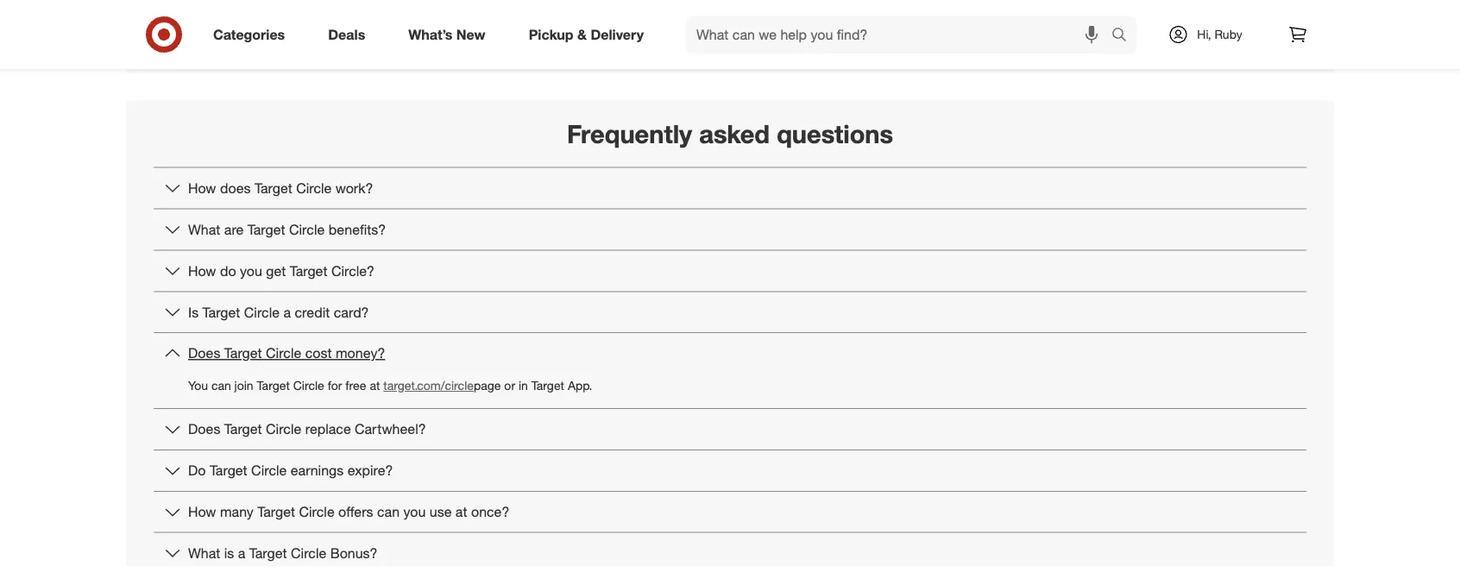 Task type: locate. For each thing, give the bounding box(es) containing it.
a
[[284, 304, 291, 321], [238, 545, 245, 562]]

circle left cost
[[266, 345, 301, 362]]

can
[[211, 378, 231, 393], [377, 504, 400, 520]]

circle left bonus?
[[291, 545, 327, 562]]

credit
[[295, 304, 330, 321]]

earnings down "does target circle replace cartwheel?"
[[291, 462, 344, 479]]

&
[[578, 26, 587, 43]]

1 vertical spatial earnings
[[291, 462, 344, 479]]

1 horizontal spatial can
[[377, 504, 400, 520]]

2 how from the top
[[188, 262, 216, 279]]

what is a target circle bonus? button
[[154, 533, 1307, 566]]

circle up many
[[251, 462, 287, 479]]

1 how from the top
[[188, 180, 216, 197]]

can inside dropdown button
[[377, 504, 400, 520]]

0 vertical spatial does
[[188, 345, 220, 362]]

new
[[457, 26, 486, 43]]

0 horizontal spatial earnings
[[291, 462, 344, 479]]

1 horizontal spatial you
[[404, 504, 426, 520]]

and
[[631, 13, 654, 30]]

cost
[[305, 345, 332, 362]]

you
[[240, 262, 262, 279], [404, 504, 426, 520]]

join
[[234, 378, 253, 393]]

circle
[[296, 180, 332, 197], [289, 221, 325, 238], [244, 304, 280, 321], [266, 345, 301, 362], [293, 378, 324, 393], [266, 421, 301, 438], [251, 462, 287, 479], [299, 504, 335, 520], [291, 545, 327, 562]]

circle inside do target circle earnings expire? dropdown button
[[251, 462, 287, 479]]

how left the do
[[188, 262, 216, 279]]

you left use
[[404, 504, 426, 520]]

2 what from the top
[[188, 545, 220, 562]]

does inside dropdown button
[[188, 345, 220, 362]]

how for how do you get target circle?
[[188, 262, 216, 279]]

1 vertical spatial at
[[456, 504, 467, 520]]

circle left 'work?'
[[296, 180, 332, 197]]

earnings
[[574, 13, 627, 30], [291, 462, 344, 479]]

replace
[[305, 421, 351, 438]]

what for what is a target circle bonus?
[[188, 545, 220, 562]]

what left is
[[188, 545, 220, 562]]

a right is
[[238, 545, 245, 562]]

0 vertical spatial earnings
[[574, 13, 627, 30]]

circle inside what are target circle benefits? dropdown button
[[289, 221, 325, 238]]

how inside dropdown button
[[188, 180, 216, 197]]

a left the credit
[[284, 304, 291, 321]]

earnings inside dropdown button
[[291, 462, 344, 479]]

1 vertical spatial what
[[188, 545, 220, 562]]

do
[[220, 262, 236, 279]]

0 horizontal spatial you
[[240, 262, 262, 279]]

work?
[[336, 180, 373, 197]]

1 horizontal spatial a
[[284, 304, 291, 321]]

2 vertical spatial how
[[188, 504, 216, 520]]

at
[[370, 378, 380, 393], [456, 504, 467, 520]]

0 vertical spatial what
[[188, 221, 220, 238]]

bonus?
[[330, 545, 378, 562]]

deals link
[[314, 16, 387, 54]]

how
[[188, 180, 216, 197], [188, 262, 216, 279], [188, 504, 216, 520]]

delivery
[[591, 26, 644, 43]]

can left join
[[211, 378, 231, 393]]

categories
[[213, 26, 285, 43]]

what's
[[409, 26, 453, 43]]

does up you
[[188, 345, 220, 362]]

target inside dropdown button
[[224, 421, 262, 438]]

do
[[188, 462, 206, 479]]

what left the are
[[188, 221, 220, 238]]

circle up do target circle earnings expire?
[[266, 421, 301, 438]]

at right free
[[370, 378, 380, 393]]

0 vertical spatial how
[[188, 180, 216, 197]]

0 horizontal spatial a
[[238, 545, 245, 562]]

how left does
[[188, 180, 216, 197]]

3 how from the top
[[188, 504, 216, 520]]

hi, ruby
[[1198, 27, 1243, 42]]

deals
[[328, 26, 365, 43]]

how for how does target circle work?
[[188, 180, 216, 197]]

money?
[[336, 345, 385, 362]]

once?
[[471, 504, 510, 520]]

does target circle cost money? button
[[154, 333, 1307, 374]]

0 horizontal spatial at
[[370, 378, 380, 393]]

1 horizontal spatial at
[[456, 504, 467, 520]]

does target circle cost money?
[[188, 345, 385, 362]]

how do you get target circle?
[[188, 262, 375, 279]]

2 does from the top
[[188, 421, 220, 438]]

how left many
[[188, 504, 216, 520]]

0 vertical spatial can
[[211, 378, 231, 393]]

what
[[188, 221, 220, 238], [188, 545, 220, 562]]

pickup
[[529, 26, 574, 43]]

at right use
[[456, 504, 467, 520]]

benefits?
[[329, 221, 386, 238]]

search button
[[1104, 16, 1146, 57]]

can right offers
[[377, 504, 400, 520]]

hi,
[[1198, 27, 1212, 42]]

questions
[[777, 118, 893, 149]]

0 horizontal spatial can
[[211, 378, 231, 393]]

circle up how do you get target circle?
[[289, 221, 325, 238]]

circle down get
[[244, 304, 280, 321]]

1 vertical spatial how
[[188, 262, 216, 279]]

do target circle earnings expire?
[[188, 462, 393, 479]]

circle left offers
[[299, 504, 335, 520]]

does
[[188, 345, 220, 362], [188, 421, 220, 438]]

1 vertical spatial can
[[377, 504, 400, 520]]

1 vertical spatial does
[[188, 421, 220, 438]]

does up do
[[188, 421, 220, 438]]

is
[[224, 545, 234, 562]]

earnings left and
[[574, 13, 627, 30]]

What can we help you find? suggestions appear below search field
[[686, 16, 1116, 54]]

1 what from the top
[[188, 221, 220, 238]]

1 vertical spatial a
[[238, 545, 245, 562]]

asked
[[699, 118, 770, 149]]

pickup & delivery link
[[514, 16, 666, 54]]

target.com/circle link
[[383, 378, 474, 393]]

track
[[538, 13, 570, 30]]

purchases.
[[855, 13, 923, 30]]

making
[[759, 13, 804, 30]]

how many target circle offers can you use at once? button
[[154, 492, 1307, 532]]

target
[[255, 180, 292, 197], [248, 221, 285, 238], [290, 262, 328, 279], [203, 304, 240, 321], [224, 345, 262, 362], [257, 378, 290, 393], [532, 378, 565, 393], [224, 421, 262, 438], [210, 462, 247, 479], [257, 504, 295, 520], [249, 545, 287, 562]]

you right the do
[[240, 262, 262, 279]]

card?
[[334, 304, 369, 321]]

eligible
[[808, 13, 851, 30]]

how does target circle work?
[[188, 180, 373, 197]]

what is a target circle bonus?
[[188, 545, 378, 562]]

1 does from the top
[[188, 345, 220, 362]]

frequently asked questions
[[567, 118, 893, 149]]

1 horizontal spatial earnings
[[574, 13, 627, 30]]

does inside dropdown button
[[188, 421, 220, 438]]

use
[[430, 504, 452, 520]]

do target circle earnings expire? button
[[154, 451, 1307, 491]]



Task type: vqa. For each thing, say whether or not it's contained in the screenshot.
work?
yes



Task type: describe. For each thing, give the bounding box(es) containing it.
get
[[266, 262, 286, 279]]

are
[[224, 221, 244, 238]]

what's new
[[409, 26, 486, 43]]

search
[[1104, 28, 1146, 45]]

votes
[[658, 13, 692, 30]]

what for what are target circle benefits?
[[188, 221, 220, 238]]

circle?
[[331, 262, 375, 279]]

circle inside what is a target circle bonus? dropdown button
[[291, 545, 327, 562]]

1 vertical spatial you
[[404, 504, 426, 520]]

you
[[188, 378, 208, 393]]

how do you get target circle? button
[[154, 251, 1307, 291]]

does
[[220, 180, 251, 197]]

ruby
[[1215, 27, 1243, 42]]

track earnings and votes here after making eligible purchases.
[[538, 13, 923, 30]]

does for does target circle cost money?
[[188, 345, 220, 362]]

target inside dropdown button
[[255, 180, 292, 197]]

target.com/circle
[[383, 378, 474, 393]]

does target circle replace cartwheel? button
[[154, 409, 1307, 450]]

after
[[727, 13, 755, 30]]

cartwheel?
[[355, 421, 426, 438]]

for
[[328, 378, 342, 393]]

free
[[346, 378, 366, 393]]

is
[[188, 304, 199, 321]]

0 vertical spatial at
[[370, 378, 380, 393]]

many
[[220, 504, 254, 520]]

does for does target circle replace cartwheel?
[[188, 421, 220, 438]]

frequently
[[567, 118, 692, 149]]

circle inside is target circle a credit card? dropdown button
[[244, 304, 280, 321]]

categories link
[[199, 16, 307, 54]]

circle inside the how does target circle work? dropdown button
[[296, 180, 332, 197]]

what are target circle benefits? button
[[154, 209, 1307, 250]]

here
[[695, 13, 723, 30]]

circle inside does target circle replace cartwheel? dropdown button
[[266, 421, 301, 438]]

you can join target circle for free at target.com/circle page or in target app.
[[188, 378, 593, 393]]

pickup & delivery
[[529, 26, 644, 43]]

in
[[519, 378, 528, 393]]

is target circle a credit card?
[[188, 304, 369, 321]]

what's new link
[[394, 16, 507, 54]]

circle inside how many target circle offers can you use at once? dropdown button
[[299, 504, 335, 520]]

how does target circle work? button
[[154, 168, 1307, 209]]

what are target circle benefits?
[[188, 221, 386, 238]]

is target circle a credit card? button
[[154, 292, 1307, 332]]

page
[[474, 378, 501, 393]]

0 vertical spatial a
[[284, 304, 291, 321]]

circle inside does target circle cost money? dropdown button
[[266, 345, 301, 362]]

circle left for
[[293, 378, 324, 393]]

expire?
[[348, 462, 393, 479]]

how many target circle offers can you use at once?
[[188, 504, 510, 520]]

0 vertical spatial you
[[240, 262, 262, 279]]

or
[[504, 378, 515, 393]]

how for how many target circle offers can you use at once?
[[188, 504, 216, 520]]

does target circle replace cartwheel?
[[188, 421, 426, 438]]

at inside dropdown button
[[456, 504, 467, 520]]

app.
[[568, 378, 593, 393]]

offers
[[338, 504, 373, 520]]



